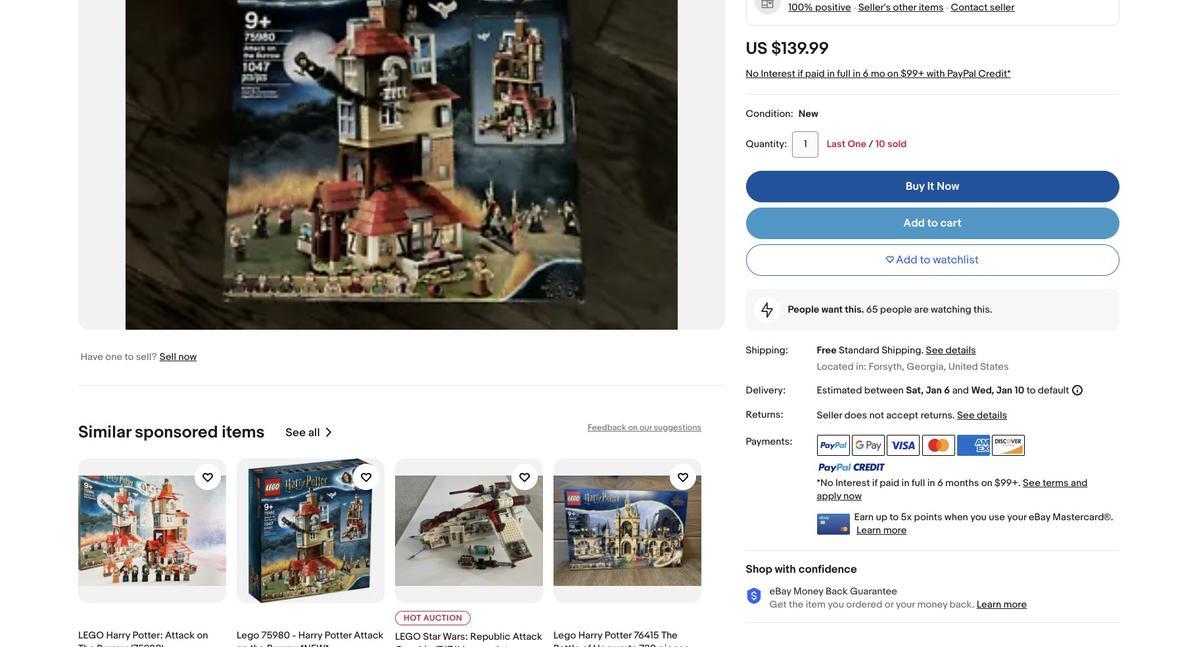 Task type: vqa. For each thing, say whether or not it's contained in the screenshot.
"full" for months
yes



Task type: locate. For each thing, give the bounding box(es) containing it.
0 vertical spatial learn
[[857, 525, 882, 537]]

other
[[893, 1, 917, 14]]

0 horizontal spatial with
[[775, 563, 796, 577]]

3 harry from the left
[[578, 630, 602, 643]]

our
[[640, 423, 652, 433]]

and inside see terms and apply now
[[1071, 477, 1088, 490]]

of
[[582, 643, 591, 648]]

0 horizontal spatial interest
[[761, 68, 796, 80]]

potter:
[[132, 630, 163, 643]]

1 horizontal spatial learn
[[977, 599, 1002, 611]]

0 vertical spatial details
[[946, 345, 977, 357]]

the right 76415
[[661, 630, 678, 643]]

now right sell
[[179, 351, 197, 364]]

your inside ebay money back guarantee get the item you ordered or your money back. learn more
[[896, 599, 916, 611]]

76415
[[634, 630, 659, 643]]

ebay inside earn up to 5x points when you use your ebay mastercard®. learn more
[[1029, 511, 1051, 524]]

0 horizontal spatial learn more link
[[857, 525, 907, 537]]

potter up the hogwarts
[[605, 630, 632, 643]]

burrow left (75980)
[[96, 643, 128, 648]]

2 lego from the left
[[553, 630, 576, 643]]

0 horizontal spatial full
[[838, 68, 851, 80]]

1 horizontal spatial 10
[[1015, 385, 1025, 398]]

1 horizontal spatial paid
[[880, 477, 900, 490]]

65
[[867, 304, 878, 316]]

if down "paypal credit" image
[[873, 477, 878, 490]]

0 horizontal spatial and
[[953, 385, 970, 398]]

see details link
[[926, 345, 977, 357], [958, 409, 1008, 422]]

on inside lego 75980 - harry potter attack on the burrow *new*
[[236, 643, 248, 648]]

1 horizontal spatial with
[[927, 68, 945, 80]]

sell now link
[[160, 351, 197, 364]]

6 left months
[[938, 477, 944, 490]]

ebay mastercard image
[[817, 514, 850, 535]]

ebay up "get"
[[770, 586, 792, 598]]

the inside ebay money back guarantee get the item you ordered or your money back. learn more
[[789, 599, 804, 611]]

lego inside lego harry potter 76415 the battle of hogwarts 730 piece
[[553, 630, 576, 643]]

1 vertical spatial with details__icon image
[[746, 589, 762, 605]]

lego for lego harry potter 76415 the battle of hogwarts 730 piece
[[553, 630, 576, 643]]

you left use
[[971, 511, 987, 524]]

your
[[1008, 511, 1027, 524], [896, 599, 916, 611]]

burrow
[[96, 643, 128, 648], [267, 643, 298, 648]]

in left 'mo'
[[853, 68, 861, 80]]

0 vertical spatial full
[[838, 68, 851, 80]]

see left all
[[285, 427, 306, 440]]

0 horizontal spatial items
[[222, 423, 264, 443]]

1 horizontal spatial the
[[661, 630, 678, 643]]

burrow inside lego 75980 - harry potter attack on the burrow *new*
[[267, 643, 298, 648]]

burrow down 75980
[[267, 643, 298, 648]]

0 vertical spatial the
[[661, 630, 678, 643]]

terms
[[1043, 477, 1069, 490]]

quantity:
[[746, 138, 788, 151]]

1 horizontal spatial 6
[[938, 477, 944, 490]]

with details__icon image left the people
[[761, 303, 773, 318]]

paypal credit image
[[817, 463, 886, 473]]

1 lego from the left
[[236, 630, 259, 643]]

0 horizontal spatial potter
[[324, 630, 352, 643]]

1 horizontal spatial and
[[1071, 477, 1088, 490]]

contact seller link
[[951, 1, 1015, 14]]

. up georgia, on the right bottom
[[922, 345, 924, 357]]

this. left 65
[[845, 304, 865, 316]]

sat,
[[906, 385, 924, 398]]

2 horizontal spatial harry
[[578, 630, 602, 643]]

lego inside lego 75980 - harry potter attack on the burrow *new*
[[236, 630, 259, 643]]

0 horizontal spatial you
[[828, 599, 845, 611]]

1 horizontal spatial details
[[977, 409, 1008, 422]]

new
[[799, 108, 819, 120]]

jan right wed,
[[997, 385, 1013, 398]]

add inside button
[[896, 254, 918, 267]]

to left watchlist
[[921, 254, 931, 267]]

10 right /
[[876, 138, 886, 151]]

master card image
[[923, 435, 955, 456]]

1 vertical spatial interest
[[836, 477, 870, 490]]

0 vertical spatial see details link
[[926, 345, 977, 357]]

shipping:
[[746, 345, 789, 357]]

0 horizontal spatial 6
[[863, 68, 869, 80]]

1 horizontal spatial you
[[971, 511, 987, 524]]

1 vertical spatial learn
[[977, 599, 1002, 611]]

attack
[[165, 630, 194, 643], [354, 630, 383, 643], [513, 632, 542, 644]]

burrow inside lego harry potter: attack on the burrow (75980)
[[96, 643, 128, 648]]

1 horizontal spatial more
[[1004, 599, 1027, 611]]

0 horizontal spatial your
[[896, 599, 916, 611]]

you
[[971, 511, 987, 524], [828, 599, 845, 611]]

in left months
[[928, 477, 936, 490]]

2 burrow from the left
[[267, 643, 298, 648]]

paid down "$139.99" at the top right of page
[[806, 68, 825, 80]]

you inside ebay money back guarantee get the item you ordered or your money back. learn more
[[828, 599, 845, 611]]

returns:
[[746, 409, 784, 421]]

full left 'mo'
[[838, 68, 851, 80]]

add down add to cart
[[896, 254, 918, 267]]

1 vertical spatial your
[[896, 599, 916, 611]]

0 vertical spatial with
[[927, 68, 945, 80]]

lego up gunship
[[395, 632, 421, 644]]

0 horizontal spatial the
[[78, 643, 94, 648]]

located in: forsyth, georgia, united states
[[817, 361, 1009, 374]]

1 horizontal spatial your
[[1008, 511, 1027, 524]]

0 vertical spatial the
[[789, 599, 804, 611]]

seller does not accept returns . see details
[[817, 409, 1008, 422]]

georgia,
[[907, 361, 947, 374]]

0 vertical spatial add
[[904, 217, 925, 230]]

ebay down terms
[[1029, 511, 1051, 524]]

your right or
[[896, 599, 916, 611]]

harry for lego
[[578, 630, 602, 643]]

lego up the battle
[[553, 630, 576, 643]]

people
[[881, 304, 913, 316]]

watching
[[931, 304, 972, 316]]

0 horizontal spatial lego
[[236, 630, 259, 643]]

0 horizontal spatial this.
[[845, 304, 865, 316]]

0 horizontal spatial learn
[[857, 525, 882, 537]]

0 vertical spatial you
[[971, 511, 987, 524]]

0 horizontal spatial now
[[179, 351, 197, 364]]

with details__icon image left "get"
[[746, 589, 762, 605]]

add to watchlist button
[[746, 245, 1120, 276]]

lego harry potter: attack on the burrow (75980) link
[[78, 459, 226, 648]]

Quantity: text field
[[793, 132, 819, 158]]

see left terms
[[1023, 477, 1041, 490]]

use
[[989, 511, 1006, 524]]

learn down earn on the bottom right of the page
[[857, 525, 882, 537]]

0 vertical spatial more
[[884, 525, 907, 537]]

1 horizontal spatial jan
[[997, 385, 1013, 398]]

items right other
[[919, 1, 944, 14]]

attack inside lego star wars: republic attack gunship (7676) incomplete
[[513, 632, 542, 644]]

1 this. from the left
[[845, 304, 865, 316]]

and right terms
[[1071, 477, 1088, 490]]

harry up of
[[578, 630, 602, 643]]

0 horizontal spatial if
[[798, 68, 803, 80]]

0 vertical spatial learn more link
[[857, 525, 907, 537]]

the down money
[[789, 599, 804, 611]]

with details__icon image
[[761, 303, 773, 318], [746, 589, 762, 605]]

1 vertical spatial 6
[[945, 385, 951, 398]]

now inside see terms and apply now
[[844, 490, 862, 503]]

2 jan from the left
[[997, 385, 1013, 398]]

see terms and apply now
[[817, 477, 1088, 503]]

10 left the default
[[1015, 385, 1025, 398]]

lego left potter:
[[78, 630, 104, 643]]

lego
[[236, 630, 259, 643], [553, 630, 576, 643]]

ebay inside ebay money back guarantee get the item you ordered or your money back. learn more
[[770, 586, 792, 598]]

if down "$139.99" at the top right of page
[[798, 68, 803, 80]]

sell
[[160, 351, 176, 364]]

0 horizontal spatial ebay
[[770, 586, 792, 598]]

harry inside lego harry potter: attack on the burrow (75980)
[[106, 630, 130, 643]]

6 up returns at the bottom right of the page
[[945, 385, 951, 398]]

1 horizontal spatial potter
[[605, 630, 632, 643]]

0 horizontal spatial more
[[884, 525, 907, 537]]

you down back
[[828, 599, 845, 611]]

or
[[885, 599, 894, 611]]

*new*
[[300, 643, 329, 648]]

new & sealed lego harry potter: attack on the burrow (75980) retired - picture 1 of 1 image
[[78, 0, 725, 330]]

1 horizontal spatial interest
[[836, 477, 870, 490]]

0 vertical spatial interest
[[761, 68, 796, 80]]

attack right republic
[[513, 632, 542, 644]]

0 vertical spatial your
[[1008, 511, 1027, 524]]

brick company image
[[754, 0, 781, 15]]

. down estimated between sat, jan 6 and wed, jan 10 to default
[[953, 409, 955, 422]]

1 horizontal spatial the
[[789, 599, 804, 611]]

months
[[946, 477, 980, 490]]

0 horizontal spatial the
[[250, 643, 265, 648]]

full for months
[[912, 477, 926, 490]]

0 horizontal spatial .
[[922, 345, 924, 357]]

2 this. from the left
[[974, 304, 993, 316]]

1 horizontal spatial lego
[[395, 632, 421, 644]]

with details__icon image for people
[[761, 303, 773, 318]]

see all
[[285, 427, 320, 440]]

0 vertical spatial .
[[922, 345, 924, 357]]

1 vertical spatial .
[[953, 409, 955, 422]]

0 vertical spatial if
[[798, 68, 803, 80]]

1 vertical spatial and
[[1071, 477, 1088, 490]]

2 horizontal spatial 6
[[945, 385, 951, 398]]

lego left 75980
[[236, 630, 259, 643]]

1 horizontal spatial learn more link
[[977, 599, 1027, 611]]

lego
[[78, 630, 104, 643], [395, 632, 421, 644]]

buy
[[906, 180, 925, 193]]

see
[[926, 345, 944, 357], [958, 409, 975, 422], [285, 427, 306, 440], [1023, 477, 1041, 490]]

more
[[884, 525, 907, 537], [1004, 599, 1027, 611]]

full up points at the bottom of page
[[912, 477, 926, 490]]

0 vertical spatial paid
[[806, 68, 825, 80]]

1 horizontal spatial this.
[[974, 304, 993, 316]]

cart
[[941, 217, 962, 230]]

to left 5x
[[890, 511, 899, 524]]

6 left 'mo'
[[863, 68, 869, 80]]

payments:
[[746, 436, 793, 448]]

details up united
[[946, 345, 977, 357]]

with
[[927, 68, 945, 80], [775, 563, 796, 577]]

feedback on our suggestions
[[588, 423, 701, 433]]

2 potter from the left
[[605, 630, 632, 643]]

1 potter from the left
[[324, 630, 352, 643]]

0 vertical spatial 6
[[863, 68, 869, 80]]

apply
[[817, 490, 842, 503]]

add left cart
[[904, 217, 925, 230]]

delivery:
[[746, 385, 786, 398]]

see details link up united
[[926, 345, 977, 357]]

interest right no
[[761, 68, 796, 80]]

lego for lego 75980 - harry potter attack on the burrow *new*
[[236, 630, 259, 643]]

1 vertical spatial ebay
[[770, 586, 792, 598]]

1 horizontal spatial now
[[844, 490, 862, 503]]

items for similar sponsored items
[[222, 423, 264, 443]]

0 horizontal spatial paid
[[806, 68, 825, 80]]

0 horizontal spatial 10
[[876, 138, 886, 151]]

0 vertical spatial ebay
[[1029, 511, 1051, 524]]

and left wed,
[[953, 385, 970, 398]]

1 vertical spatial if
[[873, 477, 878, 490]]

-
[[292, 630, 296, 643]]

1 burrow from the left
[[96, 643, 128, 648]]

learn inside ebay money back guarantee get the item you ordered or your money back. learn more
[[977, 599, 1002, 611]]

1 vertical spatial paid
[[880, 477, 900, 490]]

1 vertical spatial now
[[844, 490, 862, 503]]

on inside lego harry potter: attack on the burrow (75980)
[[197, 630, 208, 643]]

potter up *new*
[[324, 630, 352, 643]]

1 vertical spatial with
[[775, 563, 796, 577]]

1 vertical spatial the
[[78, 643, 94, 648]]

learn more link down up in the right of the page
[[857, 525, 907, 537]]

with right shop
[[775, 563, 796, 577]]

one
[[848, 138, 867, 151]]

1 vertical spatial learn more link
[[977, 599, 1027, 611]]

your right use
[[1008, 511, 1027, 524]]

lego inside lego harry potter: attack on the burrow (75980)
[[78, 630, 104, 643]]

the left (75980)
[[78, 643, 94, 648]]

standard
[[839, 345, 880, 357]]

0 vertical spatial with details__icon image
[[761, 303, 773, 318]]

standard shipping . see details
[[839, 345, 977, 357]]

estimated between sat, jan 6 and wed, jan 10 to default
[[817, 385, 1070, 398]]

0 vertical spatial and
[[953, 385, 970, 398]]

learn more link for earn up to 5x points when you use your ebay mastercard®.
[[857, 525, 907, 537]]

lego inside lego star wars: republic attack gunship (7676) incomplete
[[395, 632, 421, 644]]

2 harry from the left
[[298, 630, 322, 643]]

learn more link right back.
[[977, 599, 1027, 611]]

1 horizontal spatial attack
[[354, 630, 383, 643]]

1 horizontal spatial items
[[919, 1, 944, 14]]

paid up up in the right of the page
[[880, 477, 900, 490]]

2 vertical spatial 6
[[938, 477, 944, 490]]

0 vertical spatial items
[[919, 1, 944, 14]]

sell?
[[136, 351, 157, 364]]

if for no
[[798, 68, 803, 80]]

1 horizontal spatial burrow
[[267, 643, 298, 648]]

full
[[838, 68, 851, 80], [912, 477, 926, 490]]

potter inside lego harry potter 76415 the battle of hogwarts 730 piece
[[605, 630, 632, 643]]

/
[[869, 138, 874, 151]]

interest for no
[[761, 68, 796, 80]]

0 horizontal spatial jan
[[926, 385, 942, 398]]

learn inside earn up to 5x points when you use your ebay mastercard®. learn more
[[857, 525, 882, 537]]

6 for mo
[[863, 68, 869, 80]]

100% positive
[[789, 1, 852, 14]]

lego 75980 - harry potter attack on the burrow *new*
[[236, 630, 383, 648]]

learn right back.
[[977, 599, 1002, 611]]

to
[[928, 217, 938, 230], [921, 254, 931, 267], [125, 351, 134, 364], [1027, 385, 1036, 398], [890, 511, 899, 524]]

jan right sat,
[[926, 385, 942, 398]]

1 vertical spatial see details link
[[958, 409, 1008, 422]]

back.
[[950, 599, 975, 611]]

items left see all
[[222, 423, 264, 443]]

wed,
[[972, 385, 995, 398]]

seller
[[990, 1, 1015, 14]]

1 horizontal spatial harry
[[298, 630, 322, 643]]

in
[[828, 68, 835, 80], [853, 68, 861, 80], [902, 477, 910, 490], [928, 477, 936, 490]]

you inside earn up to 5x points when you use your ebay mastercard®. learn more
[[971, 511, 987, 524]]

more right back.
[[1004, 599, 1027, 611]]

harry inside lego harry potter 76415 the battle of hogwarts 730 piece
[[578, 630, 602, 643]]

1 vertical spatial items
[[222, 423, 264, 443]]

credit*
[[979, 68, 1011, 80]]

harry left potter:
[[106, 630, 130, 643]]

1 horizontal spatial lego
[[553, 630, 576, 643]]

interest down "paypal credit" image
[[836, 477, 870, 490]]

see details link down wed,
[[958, 409, 1008, 422]]

1 horizontal spatial if
[[873, 477, 878, 490]]

1 horizontal spatial ebay
[[1029, 511, 1051, 524]]

this. right watching
[[974, 304, 993, 316]]

and
[[953, 385, 970, 398], [1071, 477, 1088, 490]]

one
[[105, 351, 122, 364]]

attack left star
[[354, 630, 383, 643]]

attack right potter:
[[165, 630, 194, 643]]

0 horizontal spatial attack
[[165, 630, 194, 643]]

1 horizontal spatial full
[[912, 477, 926, 490]]

0 horizontal spatial lego
[[78, 630, 104, 643]]

1 vertical spatial full
[[912, 477, 926, 490]]

1 vertical spatial 10
[[1015, 385, 1025, 398]]

add for add to cart
[[904, 217, 925, 230]]

now right the apply
[[844, 490, 862, 503]]

0 horizontal spatial burrow
[[96, 643, 128, 648]]

potter
[[324, 630, 352, 643], [605, 630, 632, 643]]

1 harry from the left
[[106, 630, 130, 643]]

more down 5x
[[884, 525, 907, 537]]

with details__icon image for ebay
[[746, 589, 762, 605]]

want
[[822, 304, 843, 316]]

10
[[876, 138, 886, 151], [1015, 385, 1025, 398]]

details down wed,
[[977, 409, 1008, 422]]

harry up *new*
[[298, 630, 322, 643]]

buy it now
[[906, 180, 960, 193]]

watchlist
[[933, 254, 979, 267]]

with right $99+
[[927, 68, 945, 80]]

2 horizontal spatial attack
[[513, 632, 542, 644]]

confidence
[[799, 563, 857, 577]]

the down 75980
[[250, 643, 265, 648]]



Task type: describe. For each thing, give the bounding box(es) containing it.
it
[[928, 180, 935, 193]]

potter inside lego 75980 - harry potter attack on the burrow *new*
[[324, 630, 352, 643]]

paypal
[[948, 68, 977, 80]]

sold
[[888, 138, 907, 151]]

to left cart
[[928, 217, 938, 230]]

lego 75980 - harry potter attack on the burrow *new* link
[[236, 459, 384, 648]]

see right returns at the bottom right of the page
[[958, 409, 975, 422]]

shop
[[746, 563, 773, 577]]

0 horizontal spatial details
[[946, 345, 977, 357]]

1 horizontal spatial .
[[953, 409, 955, 422]]

condition: new
[[746, 108, 819, 120]]

free
[[817, 345, 837, 357]]

*no
[[817, 477, 834, 490]]

no interest if paid in full in 6 mo on $99+ with paypal credit*
[[746, 68, 1011, 80]]

star
[[423, 632, 440, 644]]

in down "$139.99" at the top right of page
[[828, 68, 835, 80]]

auction
[[423, 614, 462, 624]]

in:
[[856, 361, 867, 374]]

lego harry potter 76415 the battle of hogwarts 730 piece link
[[553, 459, 701, 648]]

have one to sell? sell now
[[81, 351, 197, 364]]

in up 5x
[[902, 477, 910, 490]]

american express image
[[958, 435, 991, 456]]

people
[[788, 304, 820, 316]]

sponsored
[[135, 423, 218, 443]]

item
[[806, 599, 826, 611]]

points
[[915, 511, 943, 524]]

paid for months
[[880, 477, 900, 490]]

harry for lego
[[106, 630, 130, 643]]

feedback
[[588, 423, 626, 433]]

0 vertical spatial now
[[179, 351, 197, 364]]

contact
[[951, 1, 988, 14]]

us
[[746, 39, 768, 59]]

earn
[[855, 511, 874, 524]]

lego harry potter 76415 the battle of hogwarts 730 piece
[[553, 630, 689, 648]]

located
[[817, 361, 854, 374]]

attack inside lego 75980 - harry potter attack on the burrow *new*
[[354, 630, 383, 643]]

people want this. 65 people are watching this.
[[788, 304, 993, 316]]

to right one
[[125, 351, 134, 364]]

see up georgia, on the right bottom
[[926, 345, 944, 357]]

accept
[[887, 409, 919, 422]]

to left the default
[[1027, 385, 1036, 398]]

See all text field
[[285, 427, 320, 440]]

full for mo
[[838, 68, 851, 80]]

back
[[826, 586, 848, 598]]

add to cart link
[[746, 208, 1120, 239]]

mo
[[871, 68, 886, 80]]

guarantee
[[850, 586, 898, 598]]

visa image
[[887, 435, 920, 456]]

now
[[937, 180, 960, 193]]

$99+
[[901, 68, 925, 80]]

are
[[915, 304, 929, 316]]

buy it now link
[[746, 171, 1120, 203]]

harry inside lego 75980 - harry potter attack on the burrow *new*
[[298, 630, 322, 643]]

feedback on our suggestions link
[[588, 423, 701, 433]]

positive
[[816, 1, 852, 14]]

hot auction
[[404, 614, 462, 624]]

see inside see terms and apply now
[[1023, 477, 1041, 490]]

seller's other items link
[[859, 1, 944, 14]]

discover image
[[993, 435, 1026, 456]]

ebay money back guarantee get the item you ordered or your money back. learn more
[[770, 586, 1027, 611]]

get
[[770, 599, 787, 611]]

last
[[827, 138, 846, 151]]

suggestions
[[654, 423, 701, 433]]

no
[[746, 68, 759, 80]]

default
[[1038, 385, 1070, 398]]

not
[[870, 409, 885, 422]]

your inside earn up to 5x points when you use your ebay mastercard®. learn more
[[1008, 511, 1027, 524]]

no interest if paid in full in 6 mo on $99+ with paypal credit* link
[[746, 68, 1011, 80]]

1 jan from the left
[[926, 385, 942, 398]]

seller's
[[859, 1, 891, 14]]

seller's other items
[[859, 1, 944, 14]]

more inside ebay money back guarantee get the item you ordered or your money back. learn more
[[1004, 599, 1027, 611]]

ordered
[[847, 599, 883, 611]]

does
[[845, 409, 868, 422]]

money
[[918, 599, 948, 611]]

items for seller's other items
[[919, 1, 944, 14]]

when
[[945, 511, 969, 524]]

interest for *no
[[836, 477, 870, 490]]

1 vertical spatial details
[[977, 409, 1008, 422]]

more inside earn up to 5x points when you use your ebay mastercard®. learn more
[[884, 525, 907, 537]]

the inside lego harry potter 76415 the battle of hogwarts 730 piece
[[661, 630, 678, 643]]

if for *no
[[873, 477, 878, 490]]

75980
[[261, 630, 290, 643]]

the inside lego 75980 - harry potter attack on the burrow *new*
[[250, 643, 265, 648]]

money
[[794, 586, 824, 598]]

paid for mo
[[806, 68, 825, 80]]

paypal image
[[817, 435, 850, 456]]

learn more link for get the item you ordered or your money back.
[[977, 599, 1027, 611]]

last one / 10 sold
[[827, 138, 907, 151]]

republic
[[470, 632, 510, 644]]

attack inside lego harry potter: attack on the burrow (75980)
[[165, 630, 194, 643]]

up
[[876, 511, 888, 524]]

to inside earn up to 5x points when you use your ebay mastercard®. learn more
[[890, 511, 899, 524]]

google pay image
[[852, 435, 885, 456]]

hot
[[404, 614, 421, 624]]

shipping
[[882, 345, 922, 357]]

5x
[[901, 511, 912, 524]]

shop with confidence
[[746, 563, 857, 577]]

battle
[[553, 643, 580, 648]]

united
[[949, 361, 979, 374]]

lego for the
[[78, 630, 104, 643]]

(7676)
[[435, 645, 460, 648]]

see terms and apply now link
[[817, 477, 1088, 503]]

lego star wars: republic attack gunship (7676) incomplete
[[395, 632, 542, 648]]

returns
[[921, 409, 953, 422]]

gunship
[[395, 645, 433, 648]]

similar
[[78, 423, 131, 443]]

to inside button
[[921, 254, 931, 267]]

hogwarts
[[593, 643, 637, 648]]

incomplete
[[462, 645, 514, 648]]

6 for months
[[938, 477, 944, 490]]

see inside see all link
[[285, 427, 306, 440]]

*no interest if paid in full in 6 months on $99+.
[[817, 477, 1023, 490]]

100% positive link
[[789, 1, 852, 14]]

all
[[308, 427, 320, 440]]

condition:
[[746, 108, 794, 120]]

lego for gunship
[[395, 632, 421, 644]]

(75980)
[[130, 643, 164, 648]]

add for add to watchlist
[[896, 254, 918, 267]]

the inside lego harry potter: attack on the burrow (75980)
[[78, 643, 94, 648]]

add to watchlist
[[896, 254, 979, 267]]

$99+.
[[995, 477, 1021, 490]]



